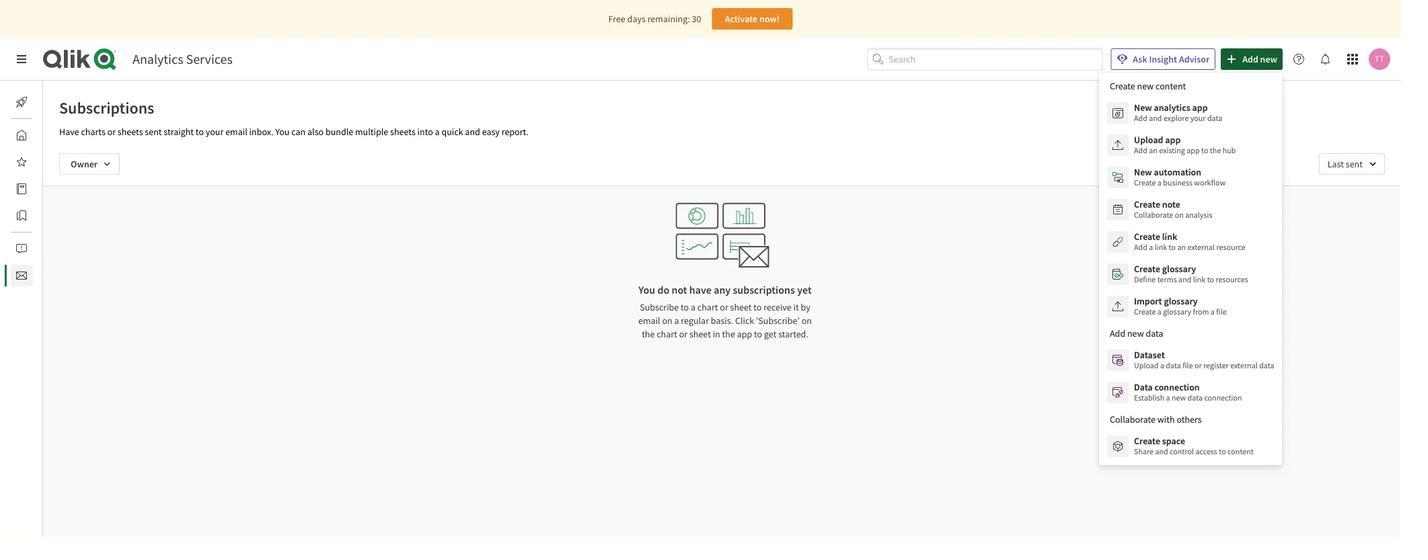 Task type: describe. For each thing, give the bounding box(es) containing it.
basis.
[[711, 315, 734, 327]]

activate now!
[[725, 13, 780, 25]]

a right from
[[1211, 307, 1215, 317]]

an inside upload app add an existing app to the hub
[[1150, 145, 1158, 156]]

filters region
[[43, 143, 1402, 186]]

subscribe
[[640, 302, 679, 314]]

charts
[[81, 126, 106, 138]]

a inside create link add a link to an external resource
[[1150, 242, 1154, 253]]

and inside create glossary define terms and link to resources
[[1179, 275, 1192, 285]]

receive
[[764, 302, 792, 314]]

2 sheets from the left
[[390, 126, 416, 138]]

new analytics app add and explore your data
[[1135, 102, 1223, 124]]

automation
[[1155, 166, 1202, 178]]

explore
[[1164, 113, 1189, 124]]

free days remaining: 30
[[609, 13, 702, 25]]

or up 'basis.'
[[720, 302, 729, 314]]

terms
[[1158, 275, 1178, 285]]

services
[[186, 51, 233, 68]]

create for create link
[[1135, 231, 1161, 243]]

add inside new analytics app add and explore your data
[[1135, 113, 1148, 124]]

0 vertical spatial sheet
[[731, 302, 752, 314]]

app right existing
[[1187, 145, 1200, 156]]

0 horizontal spatial you
[[275, 126, 290, 138]]

activate
[[725, 13, 758, 25]]

you inside you do not have any subscriptions yet subscribe to a chart or sheet to receive it by email on a regular basis. click 'subscribe' on the chart or sheet in the app to get started.
[[639, 283, 656, 297]]

a inside new automation create a business workflow
[[1158, 178, 1162, 188]]

any
[[714, 283, 731, 297]]

or right charts
[[107, 126, 116, 138]]

subscriptions
[[733, 283, 795, 297]]

create glossary define terms and link to resources
[[1135, 263, 1249, 285]]

insight
[[1150, 53, 1178, 65]]

create glossary menu item
[[1100, 258, 1283, 291]]

activate now! link
[[712, 8, 793, 30]]

data connection establish a new data connection
[[1135, 382, 1243, 403]]

collections image
[[16, 211, 27, 221]]

do
[[658, 283, 670, 297]]

catalog
[[43, 183, 73, 195]]

content
[[1228, 447, 1254, 457]]

yet
[[798, 283, 812, 297]]

quick
[[442, 126, 463, 138]]

add inside upload app add an existing app to the hub
[[1135, 145, 1148, 156]]

workflow
[[1195, 178, 1226, 188]]

on inside "create note collaborate on analysis"
[[1176, 210, 1184, 220]]

app inside you do not have any subscriptions yet subscribe to a chart or sheet to receive it by email on a regular basis. click 'subscribe' on the chart or sheet in the app to get started.
[[737, 328, 753, 341]]

define
[[1135, 275, 1156, 285]]

a right into at top left
[[435, 126, 440, 138]]

searchbar element
[[868, 48, 1103, 70]]

dataset
[[1135, 349, 1166, 361]]

resource
[[1217, 242, 1246, 253]]

upload app menu item
[[1100, 129, 1283, 162]]

import
[[1135, 295, 1163, 308]]

create space menu item
[[1100, 431, 1283, 463]]

to up regular at bottom
[[681, 302, 689, 314]]

0 vertical spatial chart
[[698, 302, 718, 314]]

to inside create link add a link to an external resource
[[1169, 242, 1176, 253]]

link inside create glossary define terms and link to resources
[[1194, 275, 1206, 285]]

file inside dataset upload a data file or register external data
[[1183, 361, 1194, 371]]

'subscribe'
[[756, 315, 800, 327]]

remaining:
[[648, 13, 690, 25]]

glossary for import glossary
[[1165, 295, 1199, 308]]

0 vertical spatial email
[[226, 126, 248, 138]]

it
[[794, 302, 799, 314]]

upload inside upload app add an existing app to the hub
[[1135, 134, 1164, 146]]

collaborate
[[1135, 210, 1174, 220]]

regular
[[681, 315, 709, 327]]

a up regular at bottom
[[691, 302, 696, 314]]

import glossary create a glossary from a file
[[1135, 295, 1227, 317]]

dataset menu item
[[1100, 345, 1283, 377]]

straight
[[164, 126, 194, 138]]

started.
[[779, 328, 809, 341]]

bundle
[[326, 126, 353, 138]]

0 horizontal spatial connection
[[1155, 382, 1200, 394]]

have
[[59, 126, 79, 138]]

external for create link
[[1188, 242, 1216, 253]]

link up terms
[[1155, 242, 1168, 253]]

report.
[[502, 126, 529, 138]]

register
[[1204, 361, 1229, 371]]

into
[[418, 126, 433, 138]]

hub
[[1223, 145, 1237, 156]]

ask insight advisor button
[[1111, 48, 1216, 70]]

access
[[1196, 447, 1218, 457]]

click
[[736, 315, 755, 327]]

or inside dataset upload a data file or register external data
[[1195, 361, 1202, 371]]

advisor
[[1180, 53, 1210, 65]]

0 horizontal spatial sheet
[[690, 328, 711, 341]]

0 horizontal spatial the
[[642, 328, 655, 341]]

have charts or sheets sent straight to your email inbox. you can also bundle multiple sheets into a quick and easy report.
[[59, 126, 529, 138]]

home
[[43, 129, 67, 141]]

1 horizontal spatial on
[[802, 315, 812, 327]]

subscriptions image
[[16, 271, 27, 281]]

1 sheets from the left
[[118, 126, 143, 138]]

0 horizontal spatial your
[[206, 126, 224, 138]]

from
[[1194, 307, 1210, 317]]

your inside new analytics app add and explore your data
[[1191, 113, 1206, 124]]

app inside new analytics app add and explore your data
[[1193, 102, 1208, 114]]

and inside create space share and control access to content
[[1156, 447, 1169, 457]]

import glossary menu item
[[1100, 291, 1283, 323]]

you do not have any subscriptions yet subscribe to a chart or sheet to receive it by email on a regular basis. click 'subscribe' on the chart or sheet in the app to get started.
[[639, 283, 812, 341]]

Search text field
[[889, 48, 1103, 70]]

can
[[292, 126, 306, 138]]

create link menu item
[[1100, 226, 1283, 258]]

create note menu item
[[1100, 194, 1283, 226]]



Task type: vqa. For each thing, say whether or not it's contained in the screenshot.
November 1, 2023 element 1
no



Task type: locate. For each thing, give the bounding box(es) containing it.
add
[[1243, 53, 1259, 65], [1135, 113, 1148, 124], [1135, 145, 1148, 156], [1135, 242, 1148, 253]]

external
[[1188, 242, 1216, 253], [1231, 361, 1258, 371]]

create inside create space share and control access to content
[[1135, 435, 1161, 448]]

0 horizontal spatial email
[[226, 126, 248, 138]]

email
[[226, 126, 248, 138], [639, 315, 661, 327]]

to
[[196, 126, 204, 138], [1202, 145, 1209, 156], [1169, 242, 1176, 253], [1208, 275, 1215, 285], [681, 302, 689, 314], [754, 302, 762, 314], [755, 328, 763, 341], [1220, 447, 1227, 457]]

1 vertical spatial sheet
[[690, 328, 711, 341]]

0 vertical spatial upload
[[1135, 134, 1164, 146]]

and right terms
[[1179, 275, 1192, 285]]

establish
[[1135, 393, 1165, 403]]

app right explore
[[1193, 102, 1208, 114]]

new left analytics
[[1135, 102, 1153, 114]]

to down subscriptions on the bottom
[[754, 302, 762, 314]]

share
[[1135, 447, 1154, 457]]

glossary for create glossary
[[1163, 263, 1197, 275]]

new
[[1261, 53, 1278, 65], [1172, 393, 1187, 403]]

1 vertical spatial an
[[1178, 242, 1187, 253]]

link down collaborate
[[1163, 231, 1178, 243]]

create inside "create note collaborate on analysis"
[[1135, 199, 1161, 211]]

2 horizontal spatial the
[[1211, 145, 1222, 156]]

chart up regular at bottom
[[698, 302, 718, 314]]

add inside create link add a link to an external resource
[[1135, 242, 1148, 253]]

free
[[609, 13, 626, 25]]

2 horizontal spatial on
[[1176, 210, 1184, 220]]

glossary inside create glossary define terms and link to resources
[[1163, 263, 1197, 275]]

create up import at right
[[1135, 263, 1161, 275]]

to right straight on the top of page
[[196, 126, 204, 138]]

chart down subscribe
[[657, 328, 678, 341]]

data
[[1135, 382, 1153, 394]]

email down subscribe
[[639, 315, 661, 327]]

1 horizontal spatial new
[[1261, 53, 1278, 65]]

0 vertical spatial file
[[1217, 307, 1227, 317]]

connection down register
[[1205, 393, 1243, 403]]

new for new automation
[[1135, 166, 1153, 178]]

the down subscribe
[[642, 328, 655, 341]]

app
[[1193, 102, 1208, 114], [1166, 134, 1181, 146], [1187, 145, 1200, 156], [737, 328, 753, 341]]

file up data connection establish a new data connection
[[1183, 361, 1194, 371]]

on
[[1176, 210, 1184, 220], [663, 315, 673, 327], [802, 315, 812, 327]]

an up create glossary define terms and link to resources
[[1178, 242, 1187, 253]]

last sent image
[[1320, 153, 1386, 175]]

create space share and control access to content
[[1135, 435, 1254, 457]]

in
[[713, 328, 721, 341]]

create left business
[[1135, 178, 1157, 188]]

new automation menu item
[[1100, 162, 1283, 194]]

the
[[1211, 145, 1222, 156], [642, 328, 655, 341], [723, 328, 736, 341]]

you left "can"
[[275, 126, 290, 138]]

your right straight on the top of page
[[206, 126, 224, 138]]

email left inbox.
[[226, 126, 248, 138]]

to inside upload app add an existing app to the hub
[[1202, 145, 1209, 156]]

and right "share"
[[1156, 447, 1169, 457]]

the inside upload app add an existing app to the hub
[[1211, 145, 1222, 156]]

1 vertical spatial file
[[1183, 361, 1194, 371]]

new inside dropdown button
[[1261, 53, 1278, 65]]

also
[[308, 126, 324, 138]]

1 vertical spatial new
[[1172, 393, 1187, 403]]

1 upload from the top
[[1135, 134, 1164, 146]]

home image
[[16, 130, 27, 141]]

external for dataset
[[1231, 361, 1258, 371]]

not
[[672, 283, 688, 297]]

0 vertical spatial an
[[1150, 145, 1158, 156]]

0 horizontal spatial new
[[1172, 393, 1187, 403]]

by
[[801, 302, 811, 314]]

create down "define"
[[1135, 307, 1157, 317]]

have
[[690, 283, 712, 297]]

1 new from the top
[[1135, 102, 1153, 114]]

create for create space
[[1135, 435, 1161, 448]]

data connection menu item
[[1100, 377, 1283, 409]]

to up create glossary define terms and link to resources
[[1169, 242, 1176, 253]]

sent
[[145, 126, 162, 138]]

resources
[[1216, 275, 1249, 285]]

to left the resources
[[1208, 275, 1215, 285]]

create inside create glossary define terms and link to resources
[[1135, 263, 1161, 275]]

existing
[[1160, 145, 1186, 156]]

sheet down regular at bottom
[[690, 328, 711, 341]]

add left existing
[[1135, 145, 1148, 156]]

glossary down the create link menu item
[[1163, 263, 1197, 275]]

data inside new analytics app add and explore your data
[[1208, 113, 1223, 124]]

new
[[1135, 102, 1153, 114], [1135, 166, 1153, 178]]

a inside data connection establish a new data connection
[[1167, 393, 1171, 403]]

a left regular at bottom
[[675, 315, 679, 327]]

30
[[692, 13, 702, 25]]

upload up data
[[1135, 361, 1159, 371]]

note
[[1163, 199, 1181, 211]]

new analytics app menu item
[[1100, 97, 1283, 129]]

sheets
[[118, 126, 143, 138], [390, 126, 416, 138]]

home link
[[11, 125, 67, 146]]

create for create glossary
[[1135, 263, 1161, 275]]

5 create from the top
[[1135, 307, 1157, 317]]

add new button
[[1222, 48, 1283, 70]]

new automation create a business workflow
[[1135, 166, 1226, 188]]

add up "define"
[[1135, 242, 1148, 253]]

sheet up click
[[731, 302, 752, 314]]

multiple
[[355, 126, 389, 138]]

new inside new automation create a business workflow
[[1135, 166, 1153, 178]]

add right advisor
[[1243, 53, 1259, 65]]

0 horizontal spatial sheets
[[118, 126, 143, 138]]

or down regular at bottom
[[680, 328, 688, 341]]

catalog link
[[11, 178, 73, 200]]

glossary down terms
[[1165, 295, 1199, 308]]

upload
[[1135, 134, 1164, 146], [1135, 361, 1159, 371]]

0 vertical spatial your
[[1191, 113, 1206, 124]]

1 horizontal spatial external
[[1231, 361, 1258, 371]]

1 horizontal spatial file
[[1217, 307, 1227, 317]]

business
[[1164, 178, 1193, 188]]

0 horizontal spatial external
[[1188, 242, 1216, 253]]

glossary left from
[[1164, 307, 1192, 317]]

6 create from the top
[[1135, 435, 1161, 448]]

menu containing new analytics app
[[1100, 73, 1283, 466]]

1 horizontal spatial sheet
[[731, 302, 752, 314]]

dataset upload a data file or register external data
[[1135, 349, 1275, 371]]

2 upload from the top
[[1135, 361, 1159, 371]]

file
[[1217, 307, 1227, 317], [1183, 361, 1194, 371]]

0 horizontal spatial an
[[1150, 145, 1158, 156]]

analytics
[[133, 51, 183, 68]]

to right access at the bottom of the page
[[1220, 447, 1227, 457]]

app down explore
[[1166, 134, 1181, 146]]

0 vertical spatial you
[[275, 126, 290, 138]]

and left explore
[[1150, 113, 1163, 124]]

to inside create glossary define terms and link to resources
[[1208, 275, 1215, 285]]

create left note
[[1135, 199, 1161, 211]]

an
[[1150, 145, 1158, 156], [1178, 242, 1187, 253]]

new for new analytics app
[[1135, 102, 1153, 114]]

glossary
[[1163, 263, 1197, 275], [1165, 295, 1199, 308], [1164, 307, 1192, 317]]

open sidebar menu image
[[16, 54, 27, 65]]

inbox.
[[249, 126, 274, 138]]

days
[[628, 13, 646, 25]]

1 vertical spatial external
[[1231, 361, 1258, 371]]

your
[[1191, 113, 1206, 124], [206, 126, 224, 138]]

0 horizontal spatial file
[[1183, 361, 1194, 371]]

file right from
[[1217, 307, 1227, 317]]

the right in
[[723, 328, 736, 341]]

create inside import glossary create a glossary from a file
[[1135, 307, 1157, 317]]

add inside dropdown button
[[1243, 53, 1259, 65]]

and left easy
[[465, 126, 480, 138]]

space
[[1163, 435, 1186, 448]]

upload app add an existing app to the hub
[[1135, 134, 1237, 156]]

to inside create space share and control access to content
[[1220, 447, 1227, 457]]

new left automation
[[1135, 166, 1153, 178]]

external right register
[[1231, 361, 1258, 371]]

or left register
[[1195, 361, 1202, 371]]

link
[[1163, 231, 1178, 243], [1155, 242, 1168, 253], [1194, 275, 1206, 285]]

1 vertical spatial chart
[[657, 328, 678, 341]]

1 vertical spatial your
[[206, 126, 224, 138]]

data right register
[[1260, 361, 1275, 371]]

1 horizontal spatial the
[[723, 328, 736, 341]]

create down collaborate
[[1135, 231, 1161, 243]]

a down terms
[[1158, 307, 1162, 317]]

to left hub at the right top
[[1202, 145, 1209, 156]]

ask
[[1134, 53, 1148, 65]]

1 horizontal spatial your
[[1191, 113, 1206, 124]]

ask insight advisor
[[1134, 53, 1210, 65]]

an left existing
[[1150, 145, 1158, 156]]

and
[[1150, 113, 1163, 124], [465, 126, 480, 138], [1179, 275, 1192, 285], [1156, 447, 1169, 457]]

create link add a link to an external resource
[[1135, 231, 1246, 253]]

data down dataset menu item at right bottom
[[1188, 393, 1203, 403]]

on down by
[[802, 315, 812, 327]]

external inside create link add a link to an external resource
[[1188, 242, 1216, 253]]

add left analytics
[[1135, 113, 1148, 124]]

now!
[[760, 13, 780, 25]]

a down collaborate
[[1150, 242, 1154, 253]]

0 vertical spatial new
[[1135, 102, 1153, 114]]

email inside you do not have any subscriptions yet subscribe to a chart or sheet to receive it by email on a regular basis. click 'subscribe' on the chart or sheet in the app to get started.
[[639, 315, 661, 327]]

navigation pane element
[[0, 86, 73, 292]]

upload down analytics
[[1135, 134, 1164, 146]]

a
[[435, 126, 440, 138], [1158, 178, 1162, 188], [1150, 242, 1154, 253], [691, 302, 696, 314], [1158, 307, 1162, 317], [1211, 307, 1215, 317], [675, 315, 679, 327], [1161, 361, 1165, 371], [1167, 393, 1171, 403]]

create inside new automation create a business workflow
[[1135, 178, 1157, 188]]

create inside create link add a link to an external resource
[[1135, 231, 1161, 243]]

and inside new analytics app add and explore your data
[[1150, 113, 1163, 124]]

link up import glossary menu item
[[1194, 275, 1206, 285]]

1 horizontal spatial you
[[639, 283, 656, 297]]

create left "space"
[[1135, 435, 1161, 448]]

data up upload app menu item
[[1208, 113, 1223, 124]]

an inside create link add a link to an external resource
[[1178, 242, 1187, 253]]

getting started image
[[16, 97, 27, 108]]

create for create note
[[1135, 199, 1161, 211]]

analysis
[[1186, 210, 1213, 220]]

1 horizontal spatial email
[[639, 315, 661, 327]]

or
[[107, 126, 116, 138], [720, 302, 729, 314], [680, 328, 688, 341], [1195, 361, 1202, 371]]

the left hub at the right top
[[1211, 145, 1222, 156]]

sheets left into at top left
[[390, 126, 416, 138]]

a left business
[[1158, 178, 1162, 188]]

app down click
[[737, 328, 753, 341]]

add new
[[1243, 53, 1278, 65]]

1 horizontal spatial sheets
[[390, 126, 416, 138]]

on down subscribe
[[663, 315, 673, 327]]

your right explore
[[1191, 113, 1206, 124]]

connection down dataset menu item at right bottom
[[1155, 382, 1200, 394]]

1 vertical spatial you
[[639, 283, 656, 297]]

data inside data connection establish a new data connection
[[1188, 393, 1203, 403]]

external up create glossary define terms and link to resources
[[1188, 242, 1216, 253]]

3 create from the top
[[1135, 231, 1161, 243]]

create
[[1135, 178, 1157, 188], [1135, 199, 1161, 211], [1135, 231, 1161, 243], [1135, 263, 1161, 275], [1135, 307, 1157, 317], [1135, 435, 1161, 448]]

0 horizontal spatial on
[[663, 315, 673, 327]]

2 new from the top
[[1135, 166, 1153, 178]]

data right dataset
[[1167, 361, 1182, 371]]

a inside dataset upload a data file or register external data
[[1161, 361, 1165, 371]]

1 create from the top
[[1135, 178, 1157, 188]]

new inside data connection establish a new data connection
[[1172, 393, 1187, 403]]

menu
[[1100, 73, 1283, 466]]

easy
[[482, 126, 500, 138]]

1 horizontal spatial an
[[1178, 242, 1187, 253]]

0 vertical spatial external
[[1188, 242, 1216, 253]]

you
[[275, 126, 290, 138], [639, 283, 656, 297]]

subscriptions
[[59, 98, 154, 118]]

0 horizontal spatial chart
[[657, 328, 678, 341]]

1 vertical spatial upload
[[1135, 361, 1159, 371]]

analytics services element
[[133, 51, 233, 68]]

1 horizontal spatial chart
[[698, 302, 718, 314]]

upload inside dataset upload a data file or register external data
[[1135, 361, 1159, 371]]

analytics services
[[133, 51, 233, 68]]

external inside dataset upload a data file or register external data
[[1231, 361, 1258, 371]]

you left "do" at the left bottom
[[639, 283, 656, 297]]

2 create from the top
[[1135, 199, 1161, 211]]

1 vertical spatial email
[[639, 315, 661, 327]]

file inside import glossary create a glossary from a file
[[1217, 307, 1227, 317]]

1 vertical spatial new
[[1135, 166, 1153, 178]]

data
[[1208, 113, 1223, 124], [1167, 361, 1182, 371], [1260, 361, 1275, 371], [1188, 393, 1203, 403]]

on left analysis
[[1176, 210, 1184, 220]]

to left get
[[755, 328, 763, 341]]

4 create from the top
[[1135, 263, 1161, 275]]

sheets left 'sent'
[[118, 126, 143, 138]]

analytics
[[1155, 102, 1191, 114]]

0 vertical spatial new
[[1261, 53, 1278, 65]]

new inside new analytics app add and explore your data
[[1135, 102, 1153, 114]]

create note collaborate on analysis
[[1135, 199, 1213, 220]]

a right "establish"
[[1167, 393, 1171, 403]]

get
[[765, 328, 777, 341]]

control
[[1170, 447, 1195, 457]]

a up "establish"
[[1161, 361, 1165, 371]]

1 horizontal spatial connection
[[1205, 393, 1243, 403]]



